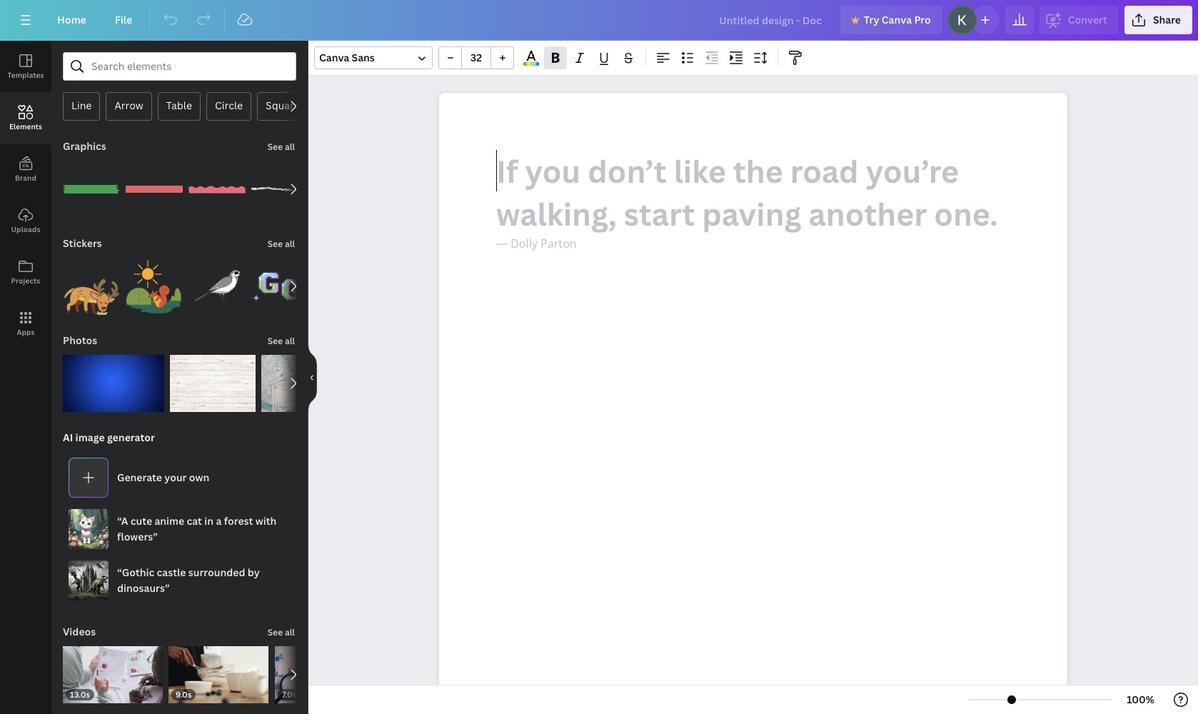 Task type: locate. For each thing, give the bounding box(es) containing it.
see all button down square button
[[266, 132, 296, 161]]

see all button
[[266, 132, 296, 161], [266, 229, 296, 258], [266, 326, 296, 355], [266, 618, 296, 646]]

circle button
[[206, 92, 251, 121]]

canva inside button
[[882, 13, 912, 26]]

2 see all from the top
[[268, 238, 295, 250]]

1 vertical spatial canva
[[319, 51, 349, 64]]

see up top view of paper maps image
[[268, 335, 283, 347]]

apps button
[[0, 298, 51, 349]]

hide image
[[308, 343, 317, 412]]

image
[[75, 431, 105, 444]]

graphics
[[63, 139, 106, 153]]

13.0s
[[70, 689, 90, 700]]

see up 7.0s
[[268, 626, 283, 638]]

see all left "hide" image
[[268, 335, 295, 347]]

see all up 7.0s group
[[268, 626, 295, 638]]

canva left 'sans'
[[319, 51, 349, 64]]

see down torn paper banner with space for text image at the top left of page
[[268, 238, 283, 250]]

all for photos
[[285, 335, 295, 347]]

3 see all from the top
[[268, 335, 295, 347]]

2 all from the top
[[285, 238, 295, 250]]

arrow button
[[106, 92, 152, 121]]

all for videos
[[285, 626, 295, 638]]

circle
[[215, 99, 243, 112]]

convert
[[1068, 13, 1108, 26]]

canva right try
[[882, 13, 912, 26]]

stickers button
[[61, 229, 103, 258]]

photos
[[63, 334, 97, 347]]

all down torn paper banner with space for text image at the top left of page
[[285, 238, 295, 250]]

try canva pro button
[[840, 6, 942, 34]]

4 all from the top
[[285, 626, 295, 638]]

9.0s
[[176, 689, 192, 700]]

see all button left "hide" image
[[266, 326, 296, 355]]

9.0s group
[[169, 638, 269, 703]]

– – number field
[[466, 51, 486, 64]]

all up 7.0s group
[[285, 626, 295, 638]]

anime
[[155, 514, 184, 528]]

see all for videos
[[268, 626, 295, 638]]

see for stickers
[[268, 238, 283, 250]]

line
[[71, 99, 92, 112]]

see all for stickers
[[268, 238, 295, 250]]

None text field
[[439, 93, 1068, 714]]

see down square button
[[268, 141, 283, 153]]

see
[[268, 141, 283, 153], [268, 238, 283, 250], [268, 335, 283, 347], [268, 626, 283, 638]]

0 horizontal spatial canva
[[319, 51, 349, 64]]

2 see from the top
[[268, 238, 283, 250]]

see all
[[268, 141, 295, 153], [268, 238, 295, 250], [268, 335, 295, 347], [268, 626, 295, 638]]

group
[[438, 46, 514, 69], [63, 152, 120, 218], [126, 161, 183, 218], [189, 161, 246, 218], [251, 161, 309, 218], [63, 249, 120, 315], [126, 249, 183, 315], [189, 258, 246, 315], [251, 258, 309, 315], [63, 346, 164, 412], [170, 346, 256, 412], [261, 355, 347, 412]]

generate your own
[[117, 471, 209, 484]]

by
[[248, 566, 260, 579]]

0 vertical spatial canva
[[882, 13, 912, 26]]

13.0s group
[[63, 638, 163, 703]]

side panel tab list
[[0, 41, 51, 349]]

share button
[[1125, 6, 1193, 34]]

3 see all button from the top
[[266, 326, 296, 355]]

see for graphics
[[268, 141, 283, 153]]

see all button down torn paper banner with space for text image at the top left of page
[[266, 229, 296, 258]]

2 see all button from the top
[[266, 229, 296, 258]]

1 see all button from the top
[[266, 132, 296, 161]]

table
[[166, 99, 192, 112]]

try
[[864, 13, 879, 26]]

table button
[[158, 92, 201, 121]]

see all button up 7.0s
[[266, 618, 296, 646]]

4 see from the top
[[268, 626, 283, 638]]

1 see from the top
[[268, 141, 283, 153]]

elements
[[9, 121, 42, 131]]

canva
[[882, 13, 912, 26], [319, 51, 349, 64]]

Search elements search field
[[91, 53, 268, 80]]

share
[[1153, 13, 1181, 26]]

videos button
[[61, 618, 97, 646]]

photos button
[[61, 326, 99, 355]]

Design title text field
[[708, 6, 835, 34]]

projects
[[11, 276, 40, 286]]

canva inside popup button
[[319, 51, 349, 64]]

"a
[[117, 514, 128, 528]]

1 horizontal spatial canva
[[882, 13, 912, 26]]

with
[[255, 514, 277, 528]]

see all down torn paper banner with space for text image at the top left of page
[[268, 238, 295, 250]]

4 see all button from the top
[[266, 618, 296, 646]]

playful decorative wavy banner image
[[189, 161, 246, 218]]

all down square button
[[285, 141, 295, 153]]

all
[[285, 141, 295, 153], [285, 238, 295, 250], [285, 335, 295, 347], [285, 626, 295, 638]]

all left "hide" image
[[285, 335, 295, 347]]

home link
[[46, 6, 98, 34]]

projects button
[[0, 246, 51, 298]]

1 all from the top
[[285, 141, 295, 153]]

3 all from the top
[[285, 335, 295, 347]]

see all down square button
[[268, 141, 295, 153]]

3 see from the top
[[268, 335, 283, 347]]

flowers"
[[117, 530, 158, 543]]

see all button for graphics
[[266, 132, 296, 161]]

4 see all from the top
[[268, 626, 295, 638]]

see all for photos
[[268, 335, 295, 347]]

1 see all from the top
[[268, 141, 295, 153]]



Task type: describe. For each thing, give the bounding box(es) containing it.
100% button
[[1118, 688, 1164, 711]]

templates
[[7, 70, 44, 80]]

castle
[[157, 566, 186, 579]]

"gothic castle surrounded by dinosaurs"
[[117, 566, 260, 595]]

ai
[[63, 431, 73, 444]]

7.0s
[[282, 689, 296, 700]]

sans
[[352, 51, 375, 64]]

all for graphics
[[285, 141, 295, 153]]

videos
[[63, 625, 96, 638]]

generate
[[117, 471, 162, 484]]

smooth vignette blue backgorund image
[[63, 355, 164, 412]]

playful decorative ribbon banner image
[[63, 161, 120, 218]]

see all for graphics
[[268, 141, 295, 153]]

line button
[[63, 92, 100, 121]]

cute
[[130, 514, 152, 528]]

surrounded
[[188, 566, 245, 579]]

see all button for photos
[[266, 326, 296, 355]]

elements button
[[0, 92, 51, 144]]

file button
[[103, 6, 144, 34]]

color range image
[[524, 62, 539, 66]]

ai image generator
[[63, 431, 155, 444]]

cat
[[187, 514, 202, 528]]

your
[[164, 471, 187, 484]]

uploads button
[[0, 195, 51, 246]]

brand button
[[0, 144, 51, 195]]

"gothic
[[117, 566, 154, 579]]

apps
[[17, 327, 35, 337]]

square
[[266, 99, 300, 112]]

top view of paper maps image
[[261, 355, 347, 412]]

dinosaurs"
[[117, 581, 170, 595]]

templates button
[[0, 41, 51, 92]]

easter banner image
[[126, 161, 183, 218]]

stickers
[[63, 236, 102, 250]]

see for videos
[[268, 626, 283, 638]]

own
[[189, 471, 209, 484]]

see for photos
[[268, 335, 283, 347]]

convert button
[[1040, 6, 1119, 34]]

see all button for videos
[[266, 618, 296, 646]]

canva sans button
[[314, 46, 433, 69]]

forest
[[224, 514, 253, 528]]

7.0s group
[[275, 646, 375, 703]]

all for stickers
[[285, 238, 295, 250]]

graphics button
[[61, 132, 108, 161]]

pro
[[914, 13, 931, 26]]

arrow
[[115, 99, 143, 112]]

try canva pro
[[864, 13, 931, 26]]

torn paper banner with space for text image
[[251, 161, 309, 218]]

"a cute anime cat in a forest with flowers"
[[117, 514, 277, 543]]

main menu bar
[[0, 0, 1198, 41]]

in
[[204, 514, 214, 528]]

canva sans
[[319, 51, 375, 64]]

see all button for stickers
[[266, 229, 296, 258]]

brand
[[15, 173, 36, 183]]

uploads
[[11, 224, 40, 234]]

home
[[57, 13, 86, 26]]

white old wood background, abstract wooden texture image
[[170, 355, 256, 412]]

generator
[[107, 431, 155, 444]]

100%
[[1127, 693, 1155, 706]]

a
[[216, 514, 222, 528]]

file
[[115, 13, 132, 26]]

square button
[[257, 92, 308, 121]]



Task type: vqa. For each thing, say whether or not it's contained in the screenshot.
Can comment button
no



